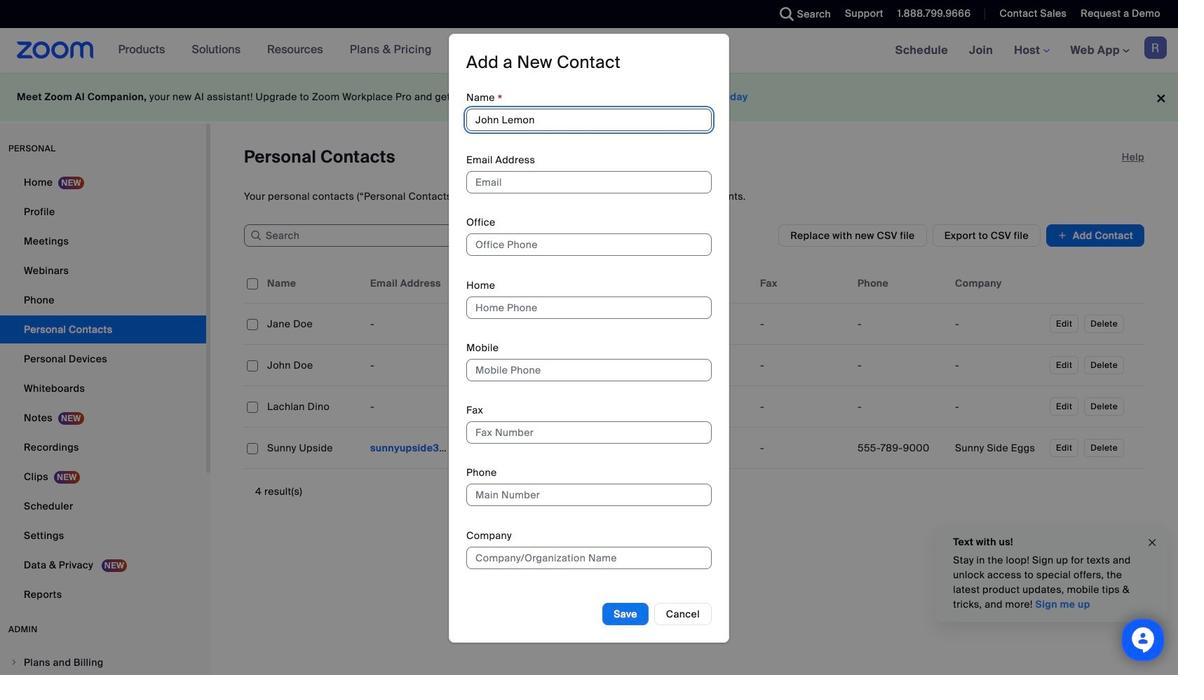 Task type: locate. For each thing, give the bounding box(es) containing it.
footer
[[0, 73, 1178, 121]]

meetings navigation
[[885, 28, 1178, 74]]

dialog
[[449, 34, 730, 643]]

application
[[244, 264, 1145, 469]]

Mobile Phone text field
[[466, 359, 712, 381]]

add image
[[1058, 229, 1068, 243]]

Company/Organization Name text field
[[466, 547, 712, 569]]

Main Number text field
[[466, 484, 712, 507]]

First and Last Name text field
[[466, 109, 712, 131]]

banner
[[0, 28, 1178, 74]]

cell
[[262, 310, 365, 338], [365, 310, 462, 338], [462, 310, 560, 338], [560, 310, 657, 338], [657, 310, 755, 338], [755, 310, 852, 338], [852, 310, 950, 338], [950, 310, 1047, 338], [262, 351, 365, 379], [365, 351, 462, 379], [462, 351, 560, 379], [560, 351, 657, 379], [657, 351, 755, 379], [755, 351, 852, 379], [852, 351, 950, 379], [950, 351, 1047, 379], [262, 393, 365, 421], [365, 393, 462, 421], [462, 393, 560, 421], [560, 393, 657, 421], [657, 393, 755, 421], [755, 393, 852, 421], [852, 393, 950, 421], [950, 393, 1047, 421], [262, 434, 365, 462], [365, 434, 462, 462], [462, 434, 560, 462], [560, 434, 657, 462], [657, 434, 755, 462], [755, 434, 852, 462], [852, 434, 950, 462], [950, 434, 1047, 462]]



Task type: describe. For each thing, give the bounding box(es) containing it.
Fax Number text field
[[466, 422, 712, 444]]

Email text field
[[466, 171, 712, 194]]

Search Contacts Input text field
[[244, 224, 455, 247]]

product information navigation
[[108, 28, 443, 73]]

personal menu menu
[[0, 168, 206, 610]]

Home Phone text field
[[466, 296, 712, 319]]

Office Phone text field
[[466, 234, 712, 256]]

close image
[[1147, 535, 1158, 551]]



Task type: vqa. For each thing, say whether or not it's contained in the screenshot.
Whiteboards to the top
no



